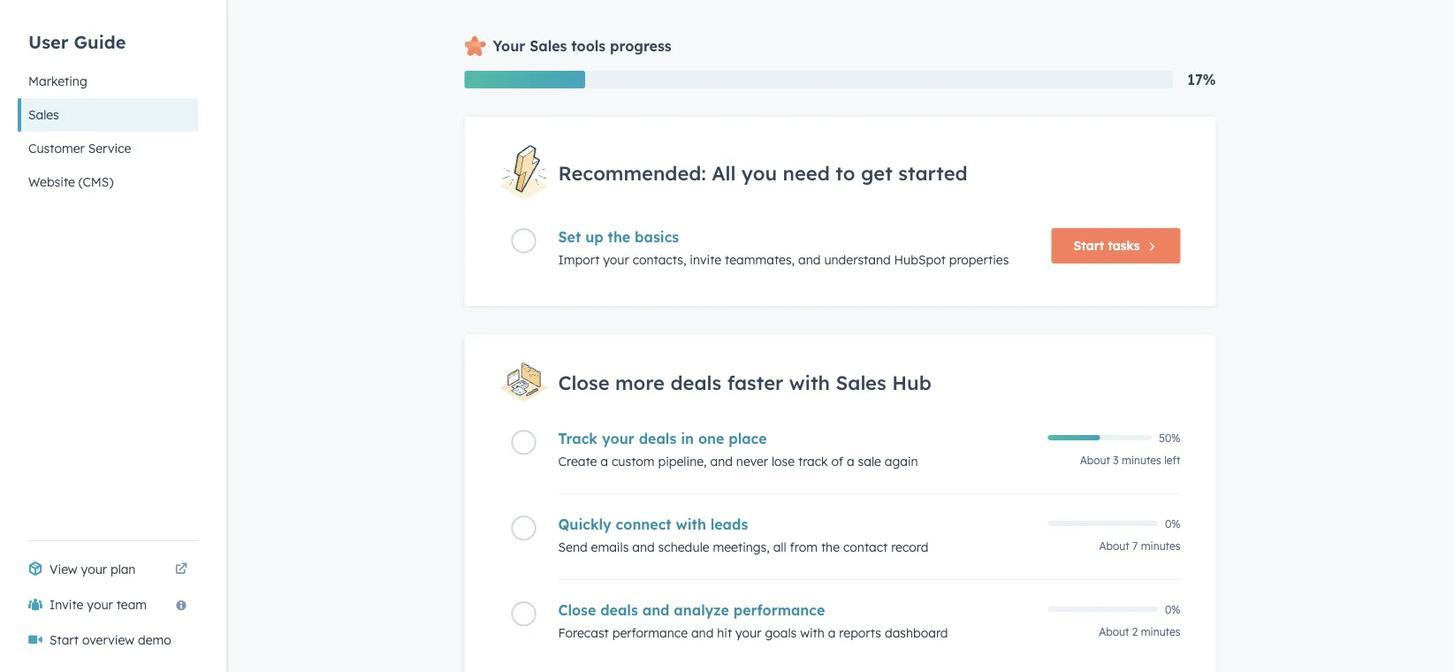 Task type: describe. For each thing, give the bounding box(es) containing it.
quickly connect with leads button
[[559, 516, 1038, 533]]

track your deals in one place button
[[559, 430, 1038, 448]]

emails
[[591, 540, 629, 555]]

0 vertical spatial with
[[790, 370, 831, 394]]

pipeline,
[[658, 454, 707, 469]]

lose
[[772, 454, 795, 469]]

and inside the set up the basics import your contacts, invite teammates, and understand hubspot properties
[[799, 252, 821, 268]]

about 7 minutes
[[1100, 540, 1181, 553]]

customer
[[28, 141, 85, 156]]

about 2 minutes
[[1099, 625, 1181, 639]]

service
[[88, 141, 131, 156]]

2 horizontal spatial sales
[[836, 370, 887, 394]]

with inside the quickly connect with leads send emails and schedule meetings, all from the contact record
[[676, 516, 707, 533]]

minutes for track your deals in one place
[[1122, 454, 1162, 467]]

contact
[[844, 540, 888, 555]]

goals
[[765, 625, 797, 641]]

properties
[[950, 252, 1009, 268]]

minutes for quickly connect with leads
[[1142, 540, 1181, 553]]

view your plan
[[50, 562, 136, 577]]

teammates,
[[725, 252, 795, 268]]

track your deals in one place create a custom pipeline, and never lose track of a sale again
[[559, 430, 919, 469]]

3
[[1114, 454, 1119, 467]]

about for quickly connect with leads
[[1100, 540, 1130, 553]]

close deals and analyze performance button
[[559, 601, 1038, 619]]

dashboard
[[885, 625, 949, 641]]

0 horizontal spatial a
[[601, 454, 609, 469]]

basics
[[635, 228, 679, 246]]

close more deals faster with sales hub
[[559, 370, 932, 394]]

deals inside close deals and analyze performance forecast performance and hit your goals with a reports dashboard
[[601, 601, 638, 619]]

create
[[559, 454, 597, 469]]

guide
[[74, 31, 126, 53]]

0% for close deals and analyze performance
[[1166, 603, 1181, 616]]

close for close more deals faster with sales hub
[[559, 370, 610, 394]]

your for plan
[[81, 562, 107, 577]]

hit
[[718, 625, 732, 641]]

start tasks button
[[1052, 228, 1181, 264]]

start overview demo link
[[18, 623, 198, 658]]

hub
[[893, 370, 932, 394]]

start overview demo
[[50, 632, 171, 648]]

a inside close deals and analyze performance forecast performance and hit your goals with a reports dashboard
[[829, 625, 836, 641]]

to
[[836, 160, 856, 185]]

0 vertical spatial performance
[[734, 601, 825, 619]]

50%
[[1160, 431, 1181, 444]]

tasks
[[1109, 238, 1140, 254]]

website (cms)
[[28, 174, 114, 190]]

contacts,
[[633, 252, 687, 268]]

marketing button
[[18, 65, 198, 98]]

view
[[50, 562, 78, 577]]

your sales tools progress progress bar
[[465, 71, 585, 88]]

one
[[699, 430, 725, 448]]

0% for quickly connect with leads
[[1166, 517, 1181, 530]]

about 3 minutes left
[[1081, 454, 1181, 467]]

meetings,
[[713, 540, 770, 555]]

invite
[[690, 252, 722, 268]]

set
[[559, 228, 581, 246]]

reports
[[840, 625, 882, 641]]

track
[[559, 430, 598, 448]]

2 horizontal spatial a
[[847, 454, 855, 469]]

tools
[[572, 37, 606, 55]]

the inside the quickly connect with leads send emails and schedule meetings, all from the contact record
[[822, 540, 840, 555]]

start tasks
[[1074, 238, 1140, 254]]

start for start overview demo
[[50, 632, 79, 648]]

up
[[586, 228, 604, 246]]

sale
[[858, 454, 882, 469]]

quickly connect with leads send emails and schedule meetings, all from the contact record
[[559, 516, 929, 555]]

forecast
[[559, 625, 609, 641]]

17%
[[1188, 71, 1217, 88]]

user
[[28, 31, 68, 53]]

and inside the quickly connect with leads send emails and schedule meetings, all from the contact record
[[633, 540, 655, 555]]

faster
[[728, 370, 784, 394]]

[object object] complete progress bar
[[1049, 435, 1101, 441]]

about for close deals and analyze performance
[[1099, 625, 1130, 639]]

marketing
[[28, 73, 87, 89]]

place
[[729, 430, 767, 448]]

of
[[832, 454, 844, 469]]

from
[[790, 540, 818, 555]]

sales inside button
[[28, 107, 59, 122]]

your for team
[[87, 597, 113, 612]]

hubspot
[[895, 252, 946, 268]]

your sales tools progress
[[493, 37, 672, 55]]

in
[[681, 430, 694, 448]]

connect
[[616, 516, 672, 533]]



Task type: locate. For each thing, give the bounding box(es) containing it.
and inside track your deals in one place create a custom pipeline, and never lose track of a sale again
[[711, 454, 733, 469]]

1 vertical spatial 0%
[[1166, 603, 1181, 616]]

again
[[885, 454, 919, 469]]

0 vertical spatial deals
[[671, 370, 722, 394]]

0 vertical spatial start
[[1074, 238, 1105, 254]]

set up the basics import your contacts, invite teammates, and understand hubspot properties
[[559, 228, 1009, 268]]

close
[[559, 370, 610, 394], [559, 601, 596, 619]]

started
[[899, 160, 968, 185]]

demo
[[138, 632, 171, 648]]

2 vertical spatial about
[[1099, 625, 1130, 639]]

more
[[616, 370, 665, 394]]

1 vertical spatial sales
[[28, 107, 59, 122]]

view your plan link
[[18, 552, 198, 587]]

0 horizontal spatial performance
[[613, 625, 688, 641]]

2 close from the top
[[559, 601, 596, 619]]

1 close from the top
[[559, 370, 610, 394]]

1 horizontal spatial start
[[1074, 238, 1105, 254]]

sales left "hub"
[[836, 370, 887, 394]]

record
[[892, 540, 929, 555]]

about for track your deals in one place
[[1081, 454, 1111, 467]]

start
[[1074, 238, 1105, 254], [50, 632, 79, 648]]

sales up customer at left top
[[28, 107, 59, 122]]

1 vertical spatial with
[[676, 516, 707, 533]]

close deals and analyze performance forecast performance and hit your goals with a reports dashboard
[[559, 601, 949, 641]]

your left plan
[[81, 562, 107, 577]]

your right hit
[[736, 625, 762, 641]]

your left team at the left of the page
[[87, 597, 113, 612]]

your up custom
[[602, 430, 635, 448]]

a
[[601, 454, 609, 469], [847, 454, 855, 469], [829, 625, 836, 641]]

deals for your
[[639, 430, 677, 448]]

analyze
[[674, 601, 730, 619]]

2 vertical spatial with
[[801, 625, 825, 641]]

minutes
[[1122, 454, 1162, 467], [1142, 540, 1181, 553], [1142, 625, 1181, 639]]

website (cms) button
[[18, 165, 198, 199]]

quickly
[[559, 516, 612, 533]]

start inside button
[[1074, 238, 1105, 254]]

1 horizontal spatial sales
[[530, 37, 567, 55]]

1 vertical spatial close
[[559, 601, 596, 619]]

0 vertical spatial the
[[608, 228, 631, 246]]

your inside "link"
[[81, 562, 107, 577]]

your
[[603, 252, 629, 268], [602, 430, 635, 448], [81, 562, 107, 577], [87, 597, 113, 612], [736, 625, 762, 641]]

deals up "forecast"
[[601, 601, 638, 619]]

all
[[712, 160, 736, 185]]

1 vertical spatial about
[[1100, 540, 1130, 553]]

your for deals
[[602, 430, 635, 448]]

understand
[[825, 252, 891, 268]]

minutes right "7" on the right of page
[[1142, 540, 1181, 553]]

close up "forecast"
[[559, 601, 596, 619]]

1 vertical spatial performance
[[613, 625, 688, 641]]

and down one
[[711, 454, 733, 469]]

set up the basics button
[[559, 228, 1038, 246]]

with down the close deals and analyze performance button
[[801, 625, 825, 641]]

1 horizontal spatial a
[[829, 625, 836, 641]]

a left "reports"
[[829, 625, 836, 641]]

2 link opens in a new window image from the top
[[175, 563, 188, 576]]

a right of
[[847, 454, 855, 469]]

and down connect
[[633, 540, 655, 555]]

deals left the in on the bottom of page
[[639, 430, 677, 448]]

2 vertical spatial deals
[[601, 601, 638, 619]]

user guide views element
[[18, 0, 198, 199]]

plan
[[110, 562, 136, 577]]

and
[[799, 252, 821, 268], [711, 454, 733, 469], [633, 540, 655, 555], [643, 601, 670, 619], [692, 625, 714, 641]]

0 vertical spatial sales
[[530, 37, 567, 55]]

schedule
[[659, 540, 710, 555]]

1 vertical spatial deals
[[639, 430, 677, 448]]

performance up goals
[[734, 601, 825, 619]]

and left analyze
[[643, 601, 670, 619]]

with up schedule
[[676, 516, 707, 533]]

invite
[[50, 597, 84, 612]]

with
[[790, 370, 831, 394], [676, 516, 707, 533], [801, 625, 825, 641]]

and down "set up the basics" button at the top
[[799, 252, 821, 268]]

import
[[559, 252, 600, 268]]

close for close deals and analyze performance forecast performance and hit your goals with a reports dashboard
[[559, 601, 596, 619]]

left
[[1165, 454, 1181, 467]]

website
[[28, 174, 75, 190]]

invite your team
[[50, 597, 147, 612]]

1 0% from the top
[[1166, 517, 1181, 530]]

user guide
[[28, 31, 126, 53]]

recommended: all you need to get started
[[559, 160, 968, 185]]

deals inside track your deals in one place create a custom pipeline, and never lose track of a sale again
[[639, 430, 677, 448]]

0%
[[1166, 517, 1181, 530], [1166, 603, 1181, 616]]

customer service
[[28, 141, 131, 156]]

1 vertical spatial start
[[50, 632, 79, 648]]

performance down analyze
[[613, 625, 688, 641]]

0% up about 7 minutes
[[1166, 517, 1181, 530]]

never
[[737, 454, 769, 469]]

0% up about 2 minutes
[[1166, 603, 1181, 616]]

0 vertical spatial about
[[1081, 454, 1111, 467]]

deals right more
[[671, 370, 722, 394]]

0 horizontal spatial sales
[[28, 107, 59, 122]]

0 vertical spatial minutes
[[1122, 454, 1162, 467]]

0 horizontal spatial the
[[608, 228, 631, 246]]

sales button
[[18, 98, 198, 132]]

1 horizontal spatial the
[[822, 540, 840, 555]]

sales right your
[[530, 37, 567, 55]]

your inside the set up the basics import your contacts, invite teammates, and understand hubspot properties
[[603, 252, 629, 268]]

the right up
[[608, 228, 631, 246]]

your inside close deals and analyze performance forecast performance and hit your goals with a reports dashboard
[[736, 625, 762, 641]]

minutes for close deals and analyze performance
[[1142, 625, 1181, 639]]

custom
[[612, 454, 655, 469]]

about left 3
[[1081, 454, 1111, 467]]

deals
[[671, 370, 722, 394], [639, 430, 677, 448], [601, 601, 638, 619]]

your down up
[[603, 252, 629, 268]]

all
[[774, 540, 787, 555]]

progress
[[610, 37, 672, 55]]

0 horizontal spatial start
[[50, 632, 79, 648]]

invite your team button
[[18, 587, 198, 623]]

7
[[1133, 540, 1139, 553]]

the
[[608, 228, 631, 246], [822, 540, 840, 555]]

0 vertical spatial close
[[559, 370, 610, 394]]

1 vertical spatial minutes
[[1142, 540, 1181, 553]]

minutes right 2
[[1142, 625, 1181, 639]]

customer service button
[[18, 132, 198, 165]]

you
[[742, 160, 777, 185]]

1 link opens in a new window image from the top
[[175, 559, 188, 580]]

2
[[1133, 625, 1139, 639]]

get
[[861, 160, 893, 185]]

your inside button
[[87, 597, 113, 612]]

start left tasks
[[1074, 238, 1105, 254]]

link opens in a new window image
[[175, 559, 188, 580], [175, 563, 188, 576]]

2 vertical spatial sales
[[836, 370, 887, 394]]

with right faster
[[790, 370, 831, 394]]

with inside close deals and analyze performance forecast performance and hit your goals with a reports dashboard
[[801, 625, 825, 641]]

minutes right 3
[[1122, 454, 1162, 467]]

your
[[493, 37, 526, 55]]

about
[[1081, 454, 1111, 467], [1100, 540, 1130, 553], [1099, 625, 1130, 639]]

start down invite
[[50, 632, 79, 648]]

need
[[783, 160, 830, 185]]

send
[[559, 540, 588, 555]]

a right the create
[[601, 454, 609, 469]]

your inside track your deals in one place create a custom pipeline, and never lose track of a sale again
[[602, 430, 635, 448]]

deals for more
[[671, 370, 722, 394]]

recommended:
[[559, 160, 706, 185]]

the right from
[[822, 540, 840, 555]]

(cms)
[[79, 174, 114, 190]]

close inside close deals and analyze performance forecast performance and hit your goals with a reports dashboard
[[559, 601, 596, 619]]

0 vertical spatial 0%
[[1166, 517, 1181, 530]]

2 0% from the top
[[1166, 603, 1181, 616]]

close left more
[[559, 370, 610, 394]]

and left hit
[[692, 625, 714, 641]]

1 horizontal spatial performance
[[734, 601, 825, 619]]

overview
[[82, 632, 134, 648]]

about left 2
[[1099, 625, 1130, 639]]

1 vertical spatial the
[[822, 540, 840, 555]]

leads
[[711, 516, 748, 533]]

track
[[799, 454, 828, 469]]

start for start tasks
[[1074, 238, 1105, 254]]

team
[[116, 597, 147, 612]]

about left "7" on the right of page
[[1100, 540, 1130, 553]]

2 vertical spatial minutes
[[1142, 625, 1181, 639]]

the inside the set up the basics import your contacts, invite teammates, and understand hubspot properties
[[608, 228, 631, 246]]

sales
[[530, 37, 567, 55], [28, 107, 59, 122], [836, 370, 887, 394]]



Task type: vqa. For each thing, say whether or not it's contained in the screenshot.
Quickly connect with leads Send emails and schedule meetings, all from the contact record
yes



